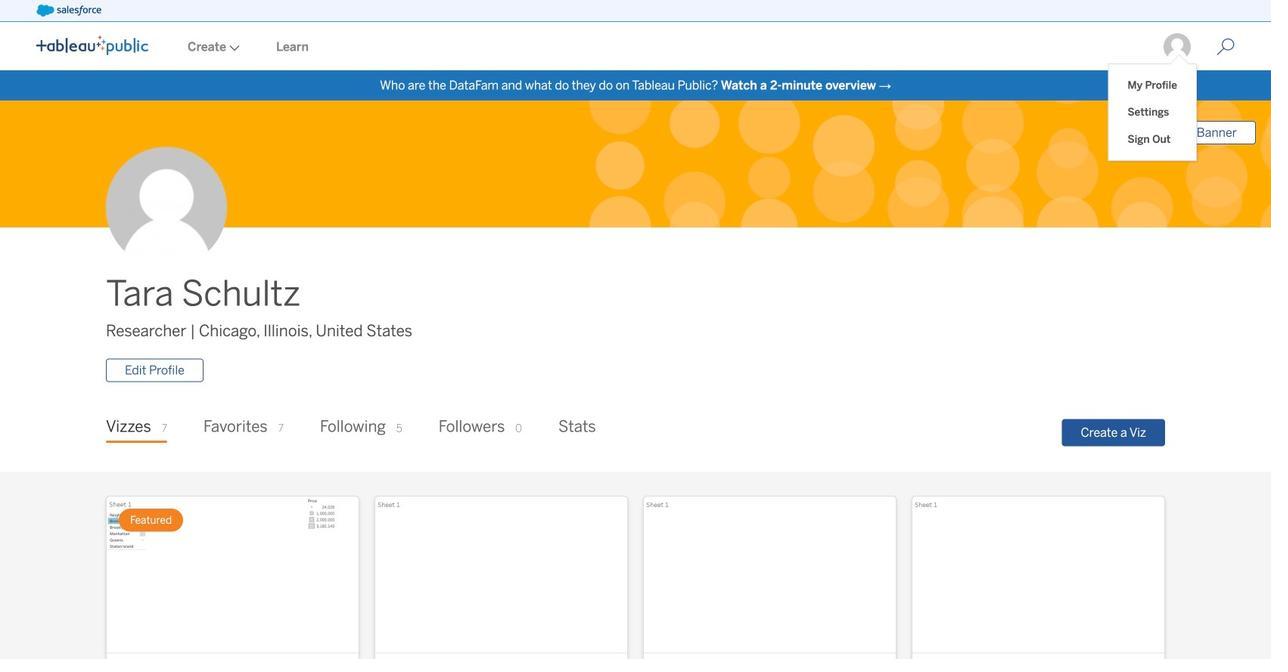 Task type: locate. For each thing, give the bounding box(es) containing it.
logo image
[[36, 36, 148, 55]]

2 workbook thumbnail image from the left
[[375, 497, 627, 654]]

salesforce logo image
[[36, 5, 101, 17]]

1 workbook thumbnail image from the left
[[107, 497, 359, 654]]

featured element
[[119, 509, 183, 533]]

dialog
[[1109, 54, 1196, 160]]

tara.schultz image
[[1162, 32, 1193, 62]]

workbook thumbnail image
[[107, 497, 359, 654], [375, 497, 627, 654], [644, 497, 896, 654], [913, 497, 1165, 654]]



Task type: vqa. For each thing, say whether or not it's contained in the screenshot.
second Add Favorite button from right
no



Task type: describe. For each thing, give the bounding box(es) containing it.
list options menu
[[1109, 64, 1196, 160]]

3 workbook thumbnail image from the left
[[644, 497, 896, 654]]

go to search image
[[1199, 38, 1253, 56]]

4 workbook thumbnail image from the left
[[913, 497, 1165, 654]]

avatar image
[[106, 147, 227, 268]]



